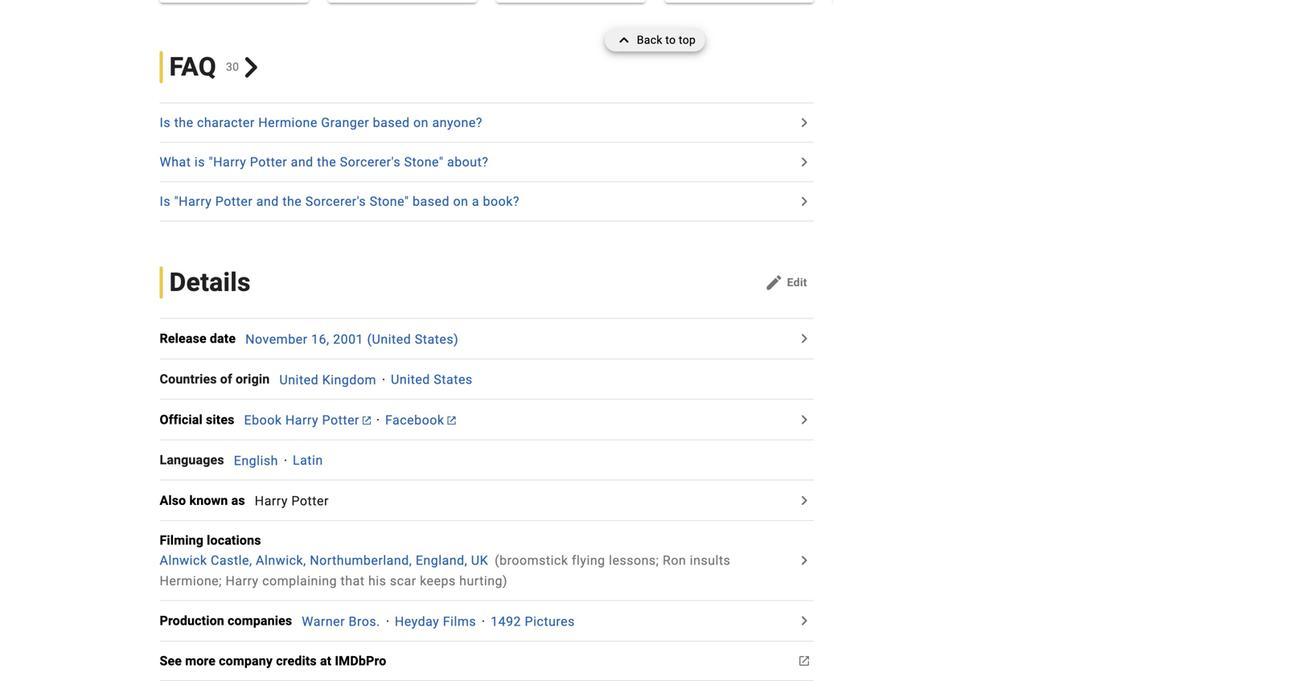 Task type: locate. For each thing, give the bounding box(es) containing it.
ebook harry potter
[[244, 413, 360, 428]]

sorcerer's down the what is "harry potter and the sorcerer's stone" about?
[[305, 194, 366, 209]]

1 horizontal spatial on
[[453, 194, 469, 209]]

harry down castle,
[[226, 574, 259, 589]]

chevron right inline image
[[241, 57, 261, 78]]

production companies
[[160, 614, 292, 629]]

3 group from the left
[[496, 0, 646, 3]]

alnwick castle, alnwick, northumberland, england, uk
[[160, 553, 488, 569]]

on left anyone?
[[414, 115, 429, 130]]

alnwick,
[[256, 553, 306, 569]]

0 vertical spatial and
[[291, 155, 314, 170]]

alnwick
[[160, 553, 207, 569]]

release date
[[160, 331, 236, 347]]

united up facebook
[[391, 372, 430, 387]]

see the answer image for what is "harry potter and the sorcerer's stone" about?
[[795, 153, 814, 172]]

0 vertical spatial see the answer image
[[795, 113, 814, 132]]

0 vertical spatial on
[[414, 115, 429, 130]]

insults
[[690, 553, 731, 569]]

castle,
[[211, 553, 252, 569]]

0 vertical spatial "harry
[[209, 155, 246, 170]]

(united
[[367, 332, 411, 347]]

is down what
[[160, 194, 171, 209]]

2 united from the left
[[391, 372, 430, 387]]

see more image
[[795, 329, 814, 349], [795, 491, 814, 510], [795, 551, 814, 571], [795, 651, 814, 671]]

stone" left about?
[[404, 155, 444, 170]]

2 see more image from the top
[[795, 612, 814, 631]]

harry
[[286, 413, 319, 428], [255, 494, 288, 509], [226, 574, 259, 589]]

launch inline image down kingdom
[[363, 417, 371, 425]]

the up what
[[174, 115, 194, 130]]

keeps
[[420, 574, 456, 589]]

sorcerer's down granger
[[340, 155, 401, 170]]

1 horizontal spatial united
[[391, 372, 430, 387]]

november 16, 2001 (united states)
[[245, 332, 459, 347]]

potter down hermione
[[250, 155, 287, 170]]

countries
[[160, 372, 217, 387]]

back
[[637, 33, 663, 47]]

english
[[234, 453, 278, 468]]

uk
[[471, 553, 488, 569]]

pictures
[[525, 614, 575, 629]]

"harry inside is "harry potter and the sorcerer's stone" based on a book? button
[[174, 194, 212, 209]]

0 vertical spatial based
[[373, 115, 410, 130]]

0 horizontal spatial united
[[279, 372, 319, 387]]

2 see more image from the top
[[795, 491, 814, 510]]

november
[[245, 332, 308, 347]]

is the character hermione granger based on anyone?
[[160, 115, 483, 130]]

0 vertical spatial is
[[160, 115, 171, 130]]

also
[[160, 493, 186, 508]]

harry right ebook
[[286, 413, 319, 428]]

1 vertical spatial the
[[317, 155, 336, 170]]

what
[[160, 155, 191, 170]]

launch inline image inside 'facebook' "button"
[[448, 417, 456, 425]]

the down is the character hermione granger based on anyone?
[[317, 155, 336, 170]]

1 vertical spatial sorcerer's
[[305, 194, 366, 209]]

is up what
[[160, 115, 171, 130]]

production companies button
[[160, 612, 302, 631]]

is "harry potter and the sorcerer's stone" based on a book? button
[[160, 192, 793, 211]]

1 see the answer image from the top
[[795, 113, 814, 132]]

on left a
[[453, 194, 469, 209]]

0 horizontal spatial the
[[174, 115, 194, 130]]

0 vertical spatial harry
[[286, 413, 319, 428]]

0 horizontal spatial on
[[414, 115, 429, 130]]

0 vertical spatial sorcerer's
[[340, 155, 401, 170]]

on
[[414, 115, 429, 130], [453, 194, 469, 209]]

flying
[[572, 553, 605, 569]]

see more image for release date
[[795, 329, 814, 349]]

england,
[[416, 553, 468, 569]]

1 vertical spatial and
[[256, 194, 279, 209]]

warner
[[302, 614, 345, 629]]

1 see more image from the top
[[795, 329, 814, 349]]

stone"
[[404, 155, 444, 170], [370, 194, 409, 209]]

united up ebook harry potter
[[279, 372, 319, 387]]

1 vertical spatial is
[[160, 194, 171, 209]]

character
[[197, 115, 255, 130]]

2 vertical spatial harry
[[226, 574, 259, 589]]

0 vertical spatial stone"
[[404, 155, 444, 170]]

see the answer image
[[795, 113, 814, 132], [795, 153, 814, 172]]

0 horizontal spatial based
[[373, 115, 410, 130]]

1 united from the left
[[279, 372, 319, 387]]

launch inline image
[[363, 417, 371, 425], [448, 417, 456, 425]]

potter
[[250, 155, 287, 170], [215, 194, 253, 209], [322, 413, 360, 428], [292, 494, 329, 509]]

harry right the as
[[255, 494, 288, 509]]

book?
[[483, 194, 520, 209]]

states)
[[415, 332, 459, 347]]

stone" down the what is "harry potter and the sorcerer's stone" about?
[[370, 194, 409, 209]]

based right granger
[[373, 115, 410, 130]]

heyday
[[395, 614, 439, 629]]

0 vertical spatial the
[[174, 115, 194, 130]]

also known as
[[160, 493, 245, 508]]

known
[[189, 493, 228, 508]]

"harry right is
[[209, 155, 246, 170]]

2 see the answer image from the top
[[795, 153, 814, 172]]

"harry inside what is "harry potter and the sorcerer's stone" about? button
[[209, 155, 246, 170]]

group
[[160, 0, 309, 3], [328, 0, 477, 3], [496, 0, 646, 3], [665, 0, 814, 3]]

1 vertical spatial see the answer image
[[795, 153, 814, 172]]

based
[[373, 115, 410, 130], [413, 194, 450, 209]]

1 vertical spatial based
[[413, 194, 450, 209]]

and down the what is "harry potter and the sorcerer's stone" about?
[[256, 194, 279, 209]]

ron
[[663, 553, 686, 569]]

2 launch inline image from the left
[[448, 417, 456, 425]]

the down the what is "harry potter and the sorcerer's stone" about?
[[283, 194, 302, 209]]

official sites button
[[160, 410, 244, 429]]

and
[[291, 155, 314, 170], [256, 194, 279, 209]]

languages
[[160, 453, 224, 468]]

locations
[[207, 533, 261, 548]]

2 is from the top
[[160, 194, 171, 209]]

based left a
[[413, 194, 450, 209]]

0 horizontal spatial launch inline image
[[363, 417, 371, 425]]

ebook harry potter button
[[244, 413, 371, 428]]

see the answer image
[[795, 192, 814, 211]]

(broomstick
[[495, 553, 568, 569]]

companies
[[228, 614, 292, 629]]

1 launch inline image from the left
[[363, 417, 371, 425]]

credits
[[276, 653, 317, 669]]

2 group from the left
[[328, 0, 477, 3]]

2 vertical spatial the
[[283, 194, 302, 209]]

1 is from the top
[[160, 115, 171, 130]]

1 vertical spatial on
[[453, 194, 469, 209]]

release
[[160, 331, 207, 347]]

see more image for also known as
[[795, 491, 814, 510]]

3 see more image from the top
[[795, 551, 814, 571]]

2 horizontal spatial the
[[317, 155, 336, 170]]

"harry down is
[[174, 194, 212, 209]]

1 vertical spatial see more image
[[795, 612, 814, 631]]

is
[[160, 115, 171, 130], [160, 194, 171, 209]]

what is "harry potter and the sorcerer's stone" about? button
[[160, 153, 793, 172]]

0 vertical spatial see more image
[[795, 410, 814, 429]]

1 see more image from the top
[[795, 410, 814, 429]]

latin button
[[293, 453, 323, 468]]

launch inline image inside ebook harry potter button
[[363, 417, 371, 425]]

harry inside (broomstick flying lessons; ron insults hermione; harry complaining that his scar keeps hurting)
[[226, 574, 259, 589]]

4 see more image from the top
[[795, 651, 814, 671]]

filming locations
[[160, 533, 261, 548]]

see more image
[[795, 410, 814, 429], [795, 612, 814, 631]]

launch inline image for ebook harry potter
[[363, 417, 371, 425]]

ebook
[[244, 413, 282, 428]]

scar
[[390, 574, 416, 589]]

expand less image
[[615, 29, 637, 51]]

1 horizontal spatial launch inline image
[[448, 417, 456, 425]]

latin
[[293, 453, 323, 468]]

official sites
[[160, 412, 235, 427]]

states
[[434, 372, 473, 387]]

1 vertical spatial "harry
[[174, 194, 212, 209]]

1 horizontal spatial and
[[291, 155, 314, 170]]

about?
[[447, 155, 489, 170]]

company
[[219, 653, 273, 669]]

1492
[[491, 614, 521, 629]]

and down hermione
[[291, 155, 314, 170]]

lessons;
[[609, 553, 659, 569]]

is for is "harry potter and the sorcerer's stone" based on a book?
[[160, 194, 171, 209]]

launch inline image right facebook
[[448, 417, 456, 425]]

united states
[[391, 372, 473, 387]]

1 horizontal spatial the
[[283, 194, 302, 209]]

warner bros.
[[302, 614, 380, 629]]



Task type: vqa. For each thing, say whether or not it's contained in the screenshot.
Peter Burroughs Goblin
no



Task type: describe. For each thing, give the bounding box(es) containing it.
november 16, 2001 (united states) button
[[245, 332, 459, 347]]

united for united kingdom
[[279, 372, 319, 387]]

30
[[226, 60, 239, 74]]

is "harry potter and the sorcerer's stone" based on a book?
[[160, 194, 520, 209]]

northumberland,
[[310, 553, 412, 569]]

his
[[368, 574, 386, 589]]

harry potter
[[255, 494, 329, 509]]

kingdom
[[322, 372, 377, 387]]

back to top
[[637, 33, 696, 47]]

edit image
[[765, 273, 784, 293]]

hurting)
[[459, 574, 508, 589]]

1 vertical spatial harry
[[255, 494, 288, 509]]

that
[[341, 574, 365, 589]]

films
[[443, 614, 476, 629]]

potter down latin button
[[292, 494, 329, 509]]

2001
[[333, 332, 364, 347]]

heyday films
[[395, 614, 476, 629]]

warner bros. button
[[302, 614, 380, 629]]

4 group from the left
[[665, 0, 814, 3]]

release date button
[[160, 329, 245, 349]]

a
[[472, 194, 480, 209]]

see more image for facebook
[[795, 410, 814, 429]]

united kingdom button
[[279, 372, 377, 387]]

back to top button
[[605, 29, 706, 51]]

(broomstick flying lessons; ron insults hermione; harry complaining that his scar keeps hurting)
[[160, 553, 731, 589]]

complaining
[[262, 574, 337, 589]]

official
[[160, 412, 203, 427]]

1492 pictures button
[[491, 614, 575, 629]]

hermione
[[258, 115, 318, 130]]

english button
[[234, 453, 278, 468]]

details
[[169, 268, 251, 298]]

see
[[160, 653, 182, 669]]

at
[[320, 653, 332, 669]]

sites
[[206, 412, 235, 427]]

is for is the character hermione granger based on anyone?
[[160, 115, 171, 130]]

also known as button
[[160, 491, 255, 510]]

see the answer image for is the character hermione granger based on anyone?
[[795, 113, 814, 132]]

what is "harry potter and the sorcerer's stone" about?
[[160, 155, 489, 170]]

see more image for filming locations
[[795, 551, 814, 571]]

16,
[[311, 332, 330, 347]]

edit button
[[758, 270, 814, 296]]

1 vertical spatial stone"
[[370, 194, 409, 209]]

1492 pictures
[[491, 614, 575, 629]]

edit
[[787, 276, 808, 289]]

imdbpro
[[335, 653, 386, 669]]

filming locations button
[[160, 531, 271, 550]]

see more company credits at imdbpro
[[160, 653, 386, 669]]

launch inline image for facebook
[[448, 417, 456, 425]]

see more image for heyday films
[[795, 612, 814, 631]]

potter down kingdom
[[322, 413, 360, 428]]

1 group from the left
[[160, 0, 309, 3]]

united for united states
[[391, 372, 430, 387]]

faq
[[169, 52, 216, 82]]

facebook
[[385, 413, 444, 428]]

of
[[220, 372, 232, 387]]

as
[[231, 493, 245, 508]]

heyday films button
[[395, 614, 476, 629]]

united states button
[[391, 372, 473, 387]]

to
[[666, 33, 676, 47]]

production
[[160, 614, 224, 629]]

facebook button
[[385, 413, 456, 428]]

alnwick castle, alnwick, northumberland, england, uk button
[[160, 553, 488, 569]]

hermione;
[[160, 574, 222, 589]]

see more company credits at imdbpro button
[[160, 651, 396, 671]]

granger
[[321, 115, 369, 130]]

is
[[195, 155, 205, 170]]

united kingdom
[[279, 372, 377, 387]]

more
[[185, 653, 216, 669]]

countries of origin
[[160, 372, 270, 387]]

1 horizontal spatial based
[[413, 194, 450, 209]]

anyone?
[[432, 115, 483, 130]]

origin
[[236, 372, 270, 387]]

potter down character
[[215, 194, 253, 209]]

0 horizontal spatial and
[[256, 194, 279, 209]]

filming
[[160, 533, 204, 548]]

is the character hermione granger based on anyone? button
[[160, 113, 793, 132]]



